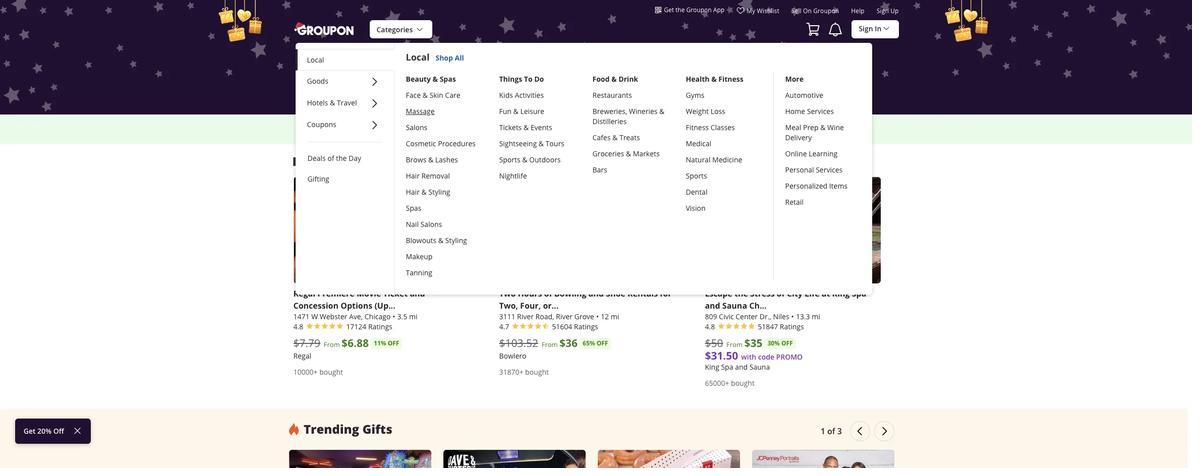 Task type: locate. For each thing, give the bounding box(es) containing it.
off inside $7.79 from $6.88 11% off regal
[[388, 339, 399, 348]]

0 vertical spatial the
[[676, 6, 685, 14]]

0 horizontal spatial more.
[[434, 120, 451, 128]]

0 vertical spatial services
[[807, 106, 834, 116]]

0 horizontal spatial local
[[307, 55, 324, 65]]

1 horizontal spatial for
[[724, 120, 733, 128]]

0 horizontal spatial off
[[53, 426, 64, 436]]

cosmetic procedures
[[406, 139, 476, 148]]

movie
[[357, 288, 381, 299]]

1 horizontal spatial mi
[[611, 312, 619, 321]]

on right 'sell'
[[803, 7, 812, 15]]

and left shoe
[[589, 288, 604, 299]]

0 horizontal spatial river
[[517, 312, 534, 321]]

0 vertical spatial spa
[[852, 288, 867, 299]]

escape the stress of city life at king spa and sauna ch... 809 civic center dr., niles • 13.3 mi
[[705, 288, 867, 321]]

medical
[[686, 139, 712, 148]]

4.7
[[499, 322, 509, 331]]

& right cafes in the top of the page
[[613, 133, 618, 142]]

sports up nightlife
[[499, 155, 521, 164]]

3 ratings from the left
[[780, 322, 804, 331]]

prep up delivery
[[803, 122, 819, 132]]

0 vertical spatial hair
[[406, 171, 420, 180]]

promo down beauty,
[[393, 130, 417, 139]]

& right "brows"
[[428, 155, 434, 164]]

1 horizontal spatial spa
[[852, 288, 867, 299]]

salons link
[[406, 119, 487, 136]]

from inside $7.79 from $6.88 11% off regal
[[324, 340, 340, 349]]

help
[[852, 7, 865, 15]]

king inside "escape the stress of city life at king spa and sauna ch... 809 civic center dr., niles • 13.3 mi"
[[832, 288, 850, 299]]

from left $6.88
[[324, 340, 340, 349]]

& right flowers on the right
[[670, 120, 675, 128]]

off for $36
[[597, 339, 608, 348]]

& down nail salons link
[[438, 235, 444, 245]]

4.8 for $50
[[705, 322, 715, 331]]

2 mi from the left
[[611, 312, 619, 321]]

services inside personal services 'link'
[[816, 165, 843, 174]]

local up beauty
[[406, 51, 430, 64]]

wineries
[[629, 106, 658, 116]]

& down sightseeing
[[522, 155, 528, 164]]

0 vertical spatial off
[[354, 120, 363, 128]]

3 from from the left
[[727, 340, 743, 349]]

1 horizontal spatial more.
[[587, 130, 605, 139]]

0 horizontal spatial 4.8
[[293, 322, 303, 331]]

mi right 13.3
[[812, 312, 820, 321]]

0 vertical spatial king
[[832, 288, 850, 299]]

food & drink link
[[593, 71, 674, 87]]

$7.79
[[293, 336, 321, 350]]

0 horizontal spatial spas
[[406, 203, 422, 213]]

save up travel,
[[777, 120, 791, 128]]

groupon for the
[[687, 6, 712, 14]]

mi right 12
[[611, 312, 619, 321]]

and inside two hours of bowling and shoe rentals for two, four, or... 3111 river road, river grove • 12 mi
[[589, 288, 604, 299]]

1 horizontal spatial •
[[596, 312, 599, 321]]

1 • from the left
[[393, 312, 395, 321]]

get left app
[[664, 6, 674, 14]]

spas up nail on the top of the page
[[406, 203, 422, 213]]

services for personal services
[[816, 165, 843, 174]]

4.8 down 809
[[705, 322, 715, 331]]

& left events
[[524, 122, 529, 132]]

2 horizontal spatial from
[[727, 340, 743, 349]]

tanning link
[[406, 265, 487, 281]]

off inside $103.52 from $36 65% off bowlero
[[597, 339, 608, 348]]

& down home
[[812, 130, 816, 139]]

3 off from the left
[[782, 339, 793, 348]]

1 vertical spatial promo
[[776, 352, 803, 362]]

1 vertical spatial off
[[53, 426, 64, 436]]

2 horizontal spatial get
[[664, 6, 674, 14]]

sightseeing
[[499, 139, 537, 148]]

1 4.8 from the left
[[293, 322, 303, 331]]

& for beauty & spas
[[433, 74, 438, 84]]

gifts
[[363, 421, 392, 437]]

0 horizontal spatial •
[[393, 312, 395, 321]]

1 vertical spatial spas
[[406, 203, 422, 213]]

prep inside prep for thanksgiving! save on home decor, cleaning products, travel, florals & more.
[[708, 120, 722, 128]]

prep inside meal prep & wine delivery
[[803, 122, 819, 132]]

get inside 'get the groupon app' button
[[664, 6, 674, 14]]

the left stress
[[735, 288, 748, 299]]

0 vertical spatial sauna
[[723, 300, 747, 311]]

sauna down code
[[750, 362, 770, 372]]

Search Groupon search field
[[415, 47, 778, 115]]

of right deals
[[328, 153, 334, 163]]

1 horizontal spatial ratings
[[574, 322, 598, 331]]

salons up blowouts & styling
[[421, 219, 442, 229]]

4.8 for $7.79
[[293, 322, 303, 331]]

save for more.
[[574, 120, 588, 128]]

0 horizontal spatial sign
[[859, 24, 873, 33]]

sign left "in"
[[859, 24, 873, 33]]

fitness up gyms link
[[719, 74, 744, 84]]

$36
[[560, 336, 578, 351]]

promo down 30% off in the bottom of the page
[[776, 352, 803, 362]]

styling down nail salons link
[[445, 235, 467, 245]]

prep down loss
[[708, 120, 722, 128]]

the for get
[[676, 6, 685, 14]]

0 horizontal spatial save
[[574, 120, 588, 128]]

0 horizontal spatial from
[[324, 340, 340, 349]]

from inside from $35
[[727, 340, 743, 349]]

& left travel
[[330, 98, 335, 107]]

groupon image
[[293, 21, 356, 36]]

for right rentals
[[660, 288, 672, 299]]

il
[[616, 47, 631, 69]]

for down weight loss 'link'
[[724, 120, 733, 128]]

sell
[[792, 7, 802, 15]]

massage
[[406, 106, 435, 116]]

$35
[[745, 336, 763, 351]]

spa inside $31.50 with code promo king spa and sauna
[[721, 362, 734, 372]]

bought down $31.50 with code promo king spa and sauna
[[731, 378, 755, 388]]

& inside holidays are here! save on gifts, activities, flowers & more.
[[670, 120, 675, 128]]

2 horizontal spatial mi
[[812, 312, 820, 321]]

0 horizontal spatial promo
[[393, 130, 417, 139]]

regal up concession
[[293, 288, 315, 299]]

1 regal from the top
[[293, 288, 315, 299]]

1 horizontal spatial save
[[777, 120, 791, 128]]

hotels
[[307, 98, 328, 107]]

from up with
[[727, 340, 743, 349]]

more. inside prep for thanksgiving! save on home decor, cleaning products, travel, florals & more.
[[818, 130, 836, 139]]

0 horizontal spatial for
[[660, 288, 672, 299]]

from left $36
[[542, 340, 558, 349]]

from
[[324, 340, 340, 349], [542, 340, 558, 349], [727, 340, 743, 349]]

& for groceries & markets
[[626, 149, 631, 158]]

1 horizontal spatial on
[[793, 120, 801, 128]]

sports up dental at the right
[[686, 171, 707, 180]]

0 horizontal spatial ratings
[[368, 322, 393, 331]]

ratings down the niles
[[780, 322, 804, 331]]

of left the city
[[777, 288, 785, 299]]

1 horizontal spatial off
[[597, 339, 608, 348]]

river up 51604
[[556, 312, 573, 321]]

2 horizontal spatial •
[[792, 312, 794, 321]]

1 vertical spatial get
[[328, 120, 338, 128]]

get for get the groupon app
[[664, 6, 674, 14]]

cafes & treats link
[[593, 129, 674, 146]]

grove
[[575, 312, 594, 321]]

in
[[875, 24, 882, 33]]

1 horizontal spatial from
[[542, 340, 558, 349]]

1 vertical spatial hair
[[406, 187, 420, 197]]

2 river from the left
[[556, 312, 573, 321]]

1 vertical spatial king
[[705, 362, 720, 372]]

2 vertical spatial get
[[24, 426, 36, 436]]

styling down removal
[[429, 187, 450, 197]]

1 horizontal spatial promo
[[776, 352, 803, 362]]

& right food
[[612, 74, 617, 84]]

home
[[802, 120, 819, 128]]

bought for $6.88
[[320, 367, 343, 377]]

bought right the 31870+
[[525, 367, 549, 377]]

51604
[[552, 322, 572, 331]]

off right the 20%
[[53, 426, 64, 436]]

the inside button
[[676, 6, 685, 14]]

off right the 11%
[[388, 339, 399, 348]]

on left gifts,
[[590, 120, 597, 128]]

31870+ bought
[[499, 367, 549, 377]]

0 horizontal spatial groupon
[[600, 82, 629, 92]]

from for $6.88
[[324, 340, 340, 349]]

on inside holidays are here! save on gifts, activities, flowers & more.
[[590, 120, 597, 128]]

classes
[[711, 122, 735, 132]]

2 horizontal spatial more.
[[818, 130, 836, 139]]

2 ratings from the left
[[574, 322, 598, 331]]

& right fun at the top
[[514, 106, 519, 116]]

the left app
[[676, 6, 685, 14]]

hair for hair & styling
[[406, 187, 420, 197]]

escape
[[705, 288, 733, 299]]

groupon inside button
[[687, 6, 712, 14]]

1 horizontal spatial sauna
[[750, 362, 770, 372]]

& left tours
[[539, 139, 544, 148]]

nightlife link
[[499, 168, 581, 184]]

1 vertical spatial services
[[816, 165, 843, 174]]

2 horizontal spatial on
[[803, 7, 812, 15]]

fitness
[[719, 74, 744, 84], [686, 122, 709, 132]]

services down automotive link
[[807, 106, 834, 116]]

2 • from the left
[[596, 312, 599, 321]]

2 off from the left
[[597, 339, 608, 348]]

of inside two hours of bowling and shoe rentals for two, four, or... 3111 river road, river grove • 12 mi
[[544, 288, 552, 299]]

hotels & travel button
[[295, 92, 394, 114]]

1 vertical spatial sports
[[686, 171, 707, 180]]

off inside get 10% off activities, beauty, and more. promo
[[354, 120, 363, 128]]

0 horizontal spatial prep
[[708, 120, 722, 128]]

more. down massage link
[[434, 120, 451, 128]]

save for travel,
[[777, 120, 791, 128]]

& for blowouts & styling
[[438, 235, 444, 245]]

holidays are here! save on gifts, activities, flowers & more. link
[[513, 119, 680, 140]]

sign
[[877, 7, 889, 15], [859, 24, 873, 33]]

get inside get 10% off activities, beauty, and more. promo
[[328, 120, 338, 128]]

and down with
[[735, 362, 748, 372]]

the
[[676, 6, 685, 14], [336, 153, 347, 163], [735, 288, 748, 299]]

3111
[[499, 312, 515, 321]]

2 vertical spatial the
[[735, 288, 748, 299]]

0 horizontal spatial spa
[[721, 362, 734, 372]]

spa right at
[[852, 288, 867, 299]]

1 vertical spatial styling
[[445, 235, 467, 245]]

meal prep & wine delivery
[[785, 122, 844, 142]]

2 hair from the top
[[406, 187, 420, 197]]

& inside button
[[330, 98, 335, 107]]

0 horizontal spatial on
[[590, 120, 597, 128]]

regal inside regal premiere movie ticket and concession options (up... 1471 w webster ave, chicago • 3.5 mi
[[293, 288, 315, 299]]

services inside "home services" link
[[807, 106, 834, 116]]

2 4.8 from the left
[[705, 322, 715, 331]]

1 horizontal spatial fitness
[[719, 74, 744, 84]]

from inside $103.52 from $36 65% off bowlero
[[542, 340, 558, 349]]

0 vertical spatial spas
[[440, 74, 456, 84]]

spa inside "escape the stress of city life at king spa and sauna ch... 809 civic center dr., niles • 13.3 mi"
[[852, 288, 867, 299]]

automotive link
[[785, 87, 861, 103]]

2 horizontal spatial ratings
[[780, 322, 804, 331]]

• left 3.5
[[393, 312, 395, 321]]

1 horizontal spatial prep
[[803, 122, 819, 132]]

2 horizontal spatial the
[[735, 288, 748, 299]]

get left 10%
[[328, 120, 338, 128]]

to
[[524, 74, 533, 84]]

nail
[[406, 219, 419, 229]]

services down online learning link
[[816, 165, 843, 174]]

king right at
[[832, 288, 850, 299]]

1 horizontal spatial river
[[556, 312, 573, 321]]

procedures
[[438, 139, 476, 148]]

1 horizontal spatial bought
[[525, 367, 549, 377]]

groceries & markets link
[[593, 146, 674, 162]]

regal inside $7.79 from $6.88 11% off regal
[[293, 351, 311, 361]]

1 horizontal spatial 4.8
[[705, 322, 715, 331]]

1 off from the left
[[388, 339, 399, 348]]

holidays are here! save on gifts, activities, flowers & more.
[[518, 120, 675, 139]]

1 vertical spatial the
[[336, 153, 347, 163]]

1 vertical spatial for
[[660, 288, 672, 299]]

2 horizontal spatial off
[[782, 339, 793, 348]]

styling for blowouts & styling
[[445, 235, 467, 245]]

0 horizontal spatial off
[[388, 339, 399, 348]]

delivery
[[785, 133, 812, 142]]

& right health
[[712, 74, 717, 84]]

ratings down chicago
[[368, 322, 393, 331]]

distilleries
[[593, 116, 627, 126]]

65000+ bought
[[705, 378, 755, 388]]

1 horizontal spatial the
[[676, 6, 685, 14]]

for inside prep for thanksgiving! save on home decor, cleaning products, travel, florals & more.
[[724, 120, 733, 128]]

breweries, wineries & distilleries
[[593, 106, 665, 126]]

• inside two hours of bowling and shoe rentals for two, four, or... 3111 river road, river grove • 12 mi
[[596, 312, 599, 321]]

personalized items
[[785, 181, 848, 191]]

1 vertical spatial regal
[[293, 351, 311, 361]]

and inside regal premiere movie ticket and concession options (up... 1471 w webster ave, chicago • 3.5 mi
[[410, 288, 425, 299]]

1 mi from the left
[[409, 312, 418, 321]]

learning
[[809, 149, 838, 158]]

w
[[311, 312, 318, 321]]

hair down what's
[[406, 171, 420, 180]]

center
[[736, 312, 758, 321]]

sell on groupon link
[[792, 7, 839, 19]]

30% off
[[768, 339, 793, 348]]

• left 13.3
[[792, 312, 794, 321]]

shop all
[[436, 53, 464, 63]]

1 horizontal spatial spas
[[440, 74, 456, 84]]

& up flowers on the right
[[660, 106, 665, 116]]

of up or...
[[544, 288, 552, 299]]

sign for sign up
[[877, 7, 889, 15]]

off
[[354, 120, 363, 128], [53, 426, 64, 436]]

3 • from the left
[[792, 312, 794, 321]]

2 regal from the top
[[293, 351, 311, 361]]

mi right 3.5
[[409, 312, 418, 321]]

& for sightseeing & tours
[[539, 139, 544, 148]]

1 hair from the top
[[406, 171, 420, 180]]

groupon for on
[[814, 7, 839, 15]]

1 river from the left
[[517, 312, 534, 321]]

Search Groupon search field
[[415, 77, 778, 98]]

sports for sports
[[686, 171, 707, 180]]

wishlist
[[757, 7, 780, 15]]

0 vertical spatial sign
[[877, 7, 889, 15]]

30%
[[768, 339, 780, 348]]

get for get 20% off
[[24, 426, 36, 436]]

0 horizontal spatial fitness
[[686, 122, 709, 132]]

• left 12
[[596, 312, 599, 321]]

fitness down weight
[[686, 122, 709, 132]]

sign left 'up'
[[877, 7, 889, 15]]

spa up the 65000+ bought at the right bottom of page
[[721, 362, 734, 372]]

0 horizontal spatial bought
[[320, 367, 343, 377]]

save inside holidays are here! save on gifts, activities, flowers & more.
[[574, 120, 588, 128]]

of inside "escape the stress of city life at king spa and sauna ch... 809 civic center dr., niles • 13.3 mi"
[[777, 288, 785, 299]]

0 vertical spatial salons
[[406, 122, 428, 132]]

1 horizontal spatial groupon
[[687, 6, 712, 14]]

2 from from the left
[[542, 340, 558, 349]]

0 vertical spatial fitness
[[719, 74, 744, 84]]

on up the 'florals'
[[793, 120, 801, 128]]

& inside "link"
[[612, 74, 617, 84]]

the inside "escape the stress of city life at king spa and sauna ch... 809 civic center dr., niles • 13.3 mi"
[[735, 288, 748, 299]]

3 mi from the left
[[812, 312, 820, 321]]

and inside get 10% off activities, beauty, and more. promo
[[421, 120, 432, 128]]

2 horizontal spatial groupon
[[814, 7, 839, 15]]

meal prep & wine delivery link
[[785, 119, 861, 146]]

1 vertical spatial sign
[[859, 24, 873, 33]]

0 horizontal spatial king
[[705, 362, 720, 372]]

things to do link
[[499, 71, 581, 87]]

hotels & travel link
[[307, 98, 357, 107]]

coupons
[[307, 120, 336, 129]]

the for escape
[[735, 288, 748, 299]]

& up skin
[[433, 74, 438, 84]]

& left wine
[[821, 122, 826, 132]]

promo inside $31.50 with code promo king spa and sauna
[[776, 352, 803, 362]]

& inside 'link'
[[514, 106, 519, 116]]

0 horizontal spatial mi
[[409, 312, 418, 321]]

off right 10%
[[354, 120, 363, 128]]

niles
[[773, 312, 790, 321]]

1 horizontal spatial get
[[328, 120, 338, 128]]

off right 65%
[[597, 339, 608, 348]]

0 vertical spatial styling
[[429, 187, 450, 197]]

things to do
[[499, 74, 544, 84]]

0 horizontal spatial sports
[[499, 155, 521, 164]]

hair & styling link
[[406, 184, 487, 200]]

skin
[[430, 90, 443, 100]]

0 horizontal spatial sauna
[[723, 300, 747, 311]]

ratings down "grove" on the left bottom
[[574, 322, 598, 331]]

17124 ratings
[[346, 322, 393, 331]]

salons inside 'link'
[[406, 122, 428, 132]]

off right '30%'
[[782, 339, 793, 348]]

bought right 10000+
[[320, 367, 343, 377]]

hair down hair removal
[[406, 187, 420, 197]]

• inside "escape the stress of city life at king spa and sauna ch... 809 civic center dr., niles • 13.3 mi"
[[792, 312, 794, 321]]

13.3
[[796, 312, 810, 321]]

0 horizontal spatial get
[[24, 426, 36, 436]]

food & drink
[[593, 74, 638, 84]]

& left skin
[[423, 90, 428, 100]]

more. down decor,
[[818, 130, 836, 139]]

0 horizontal spatial the
[[336, 153, 347, 163]]

fun & leisure
[[499, 106, 544, 116]]

1 vertical spatial sauna
[[750, 362, 770, 372]]

and up 809
[[705, 300, 721, 311]]

save inside prep for thanksgiving! save on home decor, cleaning products, travel, florals & more.
[[777, 120, 791, 128]]

0 vertical spatial for
[[724, 120, 733, 128]]

get left the 20%
[[24, 426, 36, 436]]

local up goods link
[[307, 55, 324, 65]]

the left day
[[336, 153, 347, 163]]

goods link
[[307, 76, 328, 86]]

2 save from the left
[[777, 120, 791, 128]]

do
[[535, 74, 544, 84]]

and down massage
[[421, 120, 432, 128]]

1 from from the left
[[324, 340, 340, 349]]

1 horizontal spatial sports
[[686, 171, 707, 180]]

decor,
[[821, 120, 840, 128]]

sauna up civic
[[723, 300, 747, 311]]

1 horizontal spatial king
[[832, 288, 850, 299]]

on inside prep for thanksgiving! save on home decor, cleaning products, travel, florals & more.
[[793, 120, 801, 128]]

for inside two hours of bowling and shoe rentals for two, four, or... 3111 river road, river grove • 12 mi
[[660, 288, 672, 299]]

sign inside button
[[859, 24, 873, 33]]

0 vertical spatial get
[[664, 6, 674, 14]]

4.8 down 1471
[[293, 322, 303, 331]]

regal down $7.79
[[293, 351, 311, 361]]

0 vertical spatial promo
[[393, 130, 417, 139]]

things
[[499, 74, 522, 84]]

salons down massage
[[406, 122, 428, 132]]

categories
[[377, 25, 413, 34]]

save right here!
[[574, 120, 588, 128]]

home services
[[785, 106, 834, 116]]

& down "treats"
[[626, 149, 631, 158]]

from for $36
[[542, 340, 558, 349]]

vision link
[[686, 200, 767, 216]]

1 ratings from the left
[[368, 322, 393, 331]]

cosmetic
[[406, 139, 436, 148]]

river down four,
[[517, 312, 534, 321]]

51604 ratings
[[552, 322, 598, 331]]

more. down gifts,
[[587, 130, 605, 139]]

styling for hair & styling
[[429, 187, 450, 197]]

the inside categories element
[[336, 153, 347, 163]]

0 vertical spatial sports
[[499, 155, 521, 164]]

king up 65000+
[[705, 362, 720, 372]]

1 vertical spatial spa
[[721, 362, 734, 372]]

& for cafes & treats
[[613, 133, 618, 142]]

1 horizontal spatial off
[[354, 120, 363, 128]]

& for food & drink
[[612, 74, 617, 84]]

hair removal link
[[406, 168, 487, 184]]

and down tanning
[[410, 288, 425, 299]]

online
[[785, 149, 807, 158]]

spas up face & skin care link
[[440, 74, 456, 84]]

1 save from the left
[[574, 120, 588, 128]]

retail link
[[785, 194, 861, 210]]

of left 3
[[828, 426, 836, 437]]

1 horizontal spatial local
[[406, 51, 430, 64]]

& down hair removal
[[422, 187, 427, 197]]

dental
[[686, 187, 708, 197]]

0 vertical spatial regal
[[293, 288, 315, 299]]

1 horizontal spatial sign
[[877, 7, 889, 15]]



Task type: describe. For each thing, give the bounding box(es) containing it.
bowling
[[554, 288, 587, 299]]

vision
[[686, 203, 706, 213]]

2 horizontal spatial bought
[[731, 378, 755, 388]]

cosmetic procedures link
[[406, 136, 487, 152]]

are
[[545, 120, 555, 128]]

• inside regal premiere movie ticket and concession options (up... 1471 w webster ave, chicago • 3.5 mi
[[393, 312, 395, 321]]

17124
[[346, 322, 367, 331]]

categories element
[[295, 43, 872, 295]]

at
[[822, 288, 830, 299]]

(up...
[[375, 300, 396, 311]]

four,
[[520, 300, 541, 311]]

get the groupon app
[[664, 6, 725, 14]]

shop
[[436, 53, 453, 63]]

brows & lashes link
[[406, 152, 487, 168]]

concession
[[293, 300, 339, 311]]

activities,
[[615, 120, 645, 128]]

kids
[[499, 90, 513, 100]]

tickets & events
[[499, 122, 552, 132]]

& for sports & outdoors
[[522, 155, 528, 164]]

home services link
[[785, 103, 861, 119]]

bars
[[593, 165, 607, 174]]

thanksgiving!
[[734, 120, 776, 128]]

sauna inside "escape the stress of city life at king spa and sauna ch... 809 civic center dr., niles • 13.3 mi"
[[723, 300, 747, 311]]

on for prep for thanksgiving! save on home decor, cleaning products, travel, florals & more.
[[793, 120, 801, 128]]

all
[[455, 53, 464, 63]]

two
[[499, 288, 516, 299]]

king inside $31.50 with code promo king spa and sauna
[[705, 362, 720, 372]]

nail salons
[[406, 219, 442, 229]]

809
[[705, 312, 717, 321]]

deals of the day
[[308, 153, 361, 163]]

more
[[785, 74, 804, 84]]

sauna inside $31.50 with code promo king spa and sauna
[[750, 362, 770, 372]]

prep for thanksgiving! save on home decor, cleaning products, travel, florals & more.
[[708, 120, 867, 139]]

hi there, here's what's trending today
[[292, 153, 509, 170]]

& for hair & styling
[[422, 187, 427, 197]]

options
[[341, 300, 373, 311]]

my wishlist
[[747, 7, 780, 15]]

blowouts & styling
[[406, 235, 467, 245]]

local inside button
[[307, 55, 324, 65]]

trending
[[426, 153, 474, 170]]

day
[[349, 153, 361, 163]]

beauty & spas
[[406, 74, 456, 84]]

life
[[805, 288, 820, 299]]

face
[[406, 90, 421, 100]]

sports & outdoors link
[[499, 152, 581, 168]]

civic
[[719, 312, 734, 321]]

trending
[[304, 421, 359, 437]]

11%
[[374, 339, 386, 348]]

1 vertical spatial fitness
[[686, 122, 709, 132]]

more. inside get 10% off activities, beauty, and more. promo
[[434, 120, 451, 128]]

& inside the breweries, wineries & distilleries
[[660, 106, 665, 116]]

& for hotels & travel
[[330, 98, 335, 107]]

& for face & skin care
[[423, 90, 428, 100]]

online learning
[[785, 149, 838, 158]]

hair & styling
[[406, 187, 450, 197]]

ticket
[[383, 288, 408, 299]]

notifications inbox image
[[828, 21, 844, 37]]

& for tickets & events
[[524, 122, 529, 132]]

mi inside two hours of bowling and shoe rentals for two, four, or... 3111 river road, river grove • 12 mi
[[611, 312, 619, 321]]

here!
[[557, 120, 572, 128]]

here's
[[349, 153, 383, 170]]

cafes & treats
[[593, 133, 640, 142]]

sign for sign in
[[859, 24, 873, 33]]

ratings for $6.88
[[368, 322, 393, 331]]

& for brows & lashes
[[428, 155, 434, 164]]

& for health & fitness
[[712, 74, 717, 84]]

blowouts & styling link
[[406, 232, 487, 249]]

& inside meal prep & wine delivery
[[821, 122, 826, 132]]

natural medicine
[[686, 155, 743, 164]]

activities
[[515, 90, 544, 100]]

bought for $36
[[525, 367, 549, 377]]

from $35
[[727, 336, 763, 351]]

road,
[[536, 312, 554, 321]]

florals
[[791, 130, 810, 139]]

help link
[[852, 7, 865, 19]]

care
[[445, 90, 461, 100]]

sign up link
[[877, 7, 899, 19]]

1 vertical spatial salons
[[421, 219, 442, 229]]

treats
[[620, 133, 640, 142]]

coupons button
[[295, 114, 394, 136]]

ch...
[[750, 300, 767, 311]]

hair for hair removal
[[406, 171, 420, 180]]

31870+
[[499, 367, 524, 377]]

meal
[[785, 122, 802, 132]]

off for 10%
[[354, 120, 363, 128]]

mi inside regal premiere movie ticket and concession options (up... 1471 w webster ave, chicago • 3.5 mi
[[409, 312, 418, 321]]

brows & lashes
[[406, 155, 458, 164]]

ratings for $36
[[574, 322, 598, 331]]

$6.88
[[342, 336, 369, 351]]

personal services
[[785, 165, 843, 174]]

tickets
[[499, 122, 522, 132]]

search groupon
[[575, 82, 629, 92]]

restaurants
[[593, 90, 632, 100]]

sightseeing & tours link
[[499, 136, 581, 152]]

gifting link
[[308, 174, 382, 184]]

get 20% off
[[24, 426, 64, 436]]

services for home services
[[807, 106, 834, 116]]

$103.52
[[499, 336, 539, 350]]

removal
[[422, 171, 450, 180]]

promo inside get 10% off activities, beauty, and more. promo
[[393, 130, 417, 139]]

& for fun & leisure
[[514, 106, 519, 116]]

sports for sports & outdoors
[[499, 155, 521, 164]]

$103.52 from $36 65% off bowlero
[[499, 336, 608, 361]]

medical link
[[686, 136, 767, 152]]

and inside $31.50 with code promo king spa and sauna
[[735, 362, 748, 372]]

more. inside holidays are here! save on gifts, activities, flowers & more.
[[587, 130, 605, 139]]

there,
[[309, 153, 347, 170]]

get for get 10% off activities, beauty, and more. promo
[[328, 120, 338, 128]]

groupon inside search field
[[600, 82, 629, 92]]

personalized
[[785, 181, 828, 191]]

categories button
[[370, 20, 432, 39]]

regal premiere movie ticket and concession options (up... 1471 w webster ave, chicago • 3.5 mi
[[293, 288, 425, 321]]

off for 20%
[[53, 426, 64, 436]]

today
[[477, 153, 509, 170]]

and inside "escape the stress of city life at king spa and sauna ch... 809 civic center dr., niles • 13.3 mi"
[[705, 300, 721, 311]]

fun
[[499, 106, 512, 116]]

blowouts
[[406, 235, 437, 245]]

hi
[[292, 153, 306, 170]]

or...
[[543, 300, 559, 311]]

sightseeing & tours
[[499, 139, 565, 148]]

mi inside "escape the stress of city life at king spa and sauna ch... 809 civic center dr., niles • 13.3 mi"
[[812, 312, 820, 321]]

fun & leisure link
[[499, 103, 581, 119]]

sign up
[[877, 7, 899, 15]]

of inside categories element
[[328, 153, 334, 163]]

& inside prep for thanksgiving! save on home decor, cleaning products, travel, florals & more.
[[812, 130, 816, 139]]

up
[[891, 7, 899, 15]]

$7.79 from $6.88 11% off regal
[[293, 336, 399, 361]]

on for holidays are here! save on gifts, activities, flowers & more.
[[590, 120, 597, 128]]

off for $6.88
[[388, 339, 399, 348]]

lashes
[[435, 155, 458, 164]]

cleaning
[[841, 120, 867, 128]]



Task type: vqa. For each thing, say whether or not it's contained in the screenshot.
1st RATINGS from left
yes



